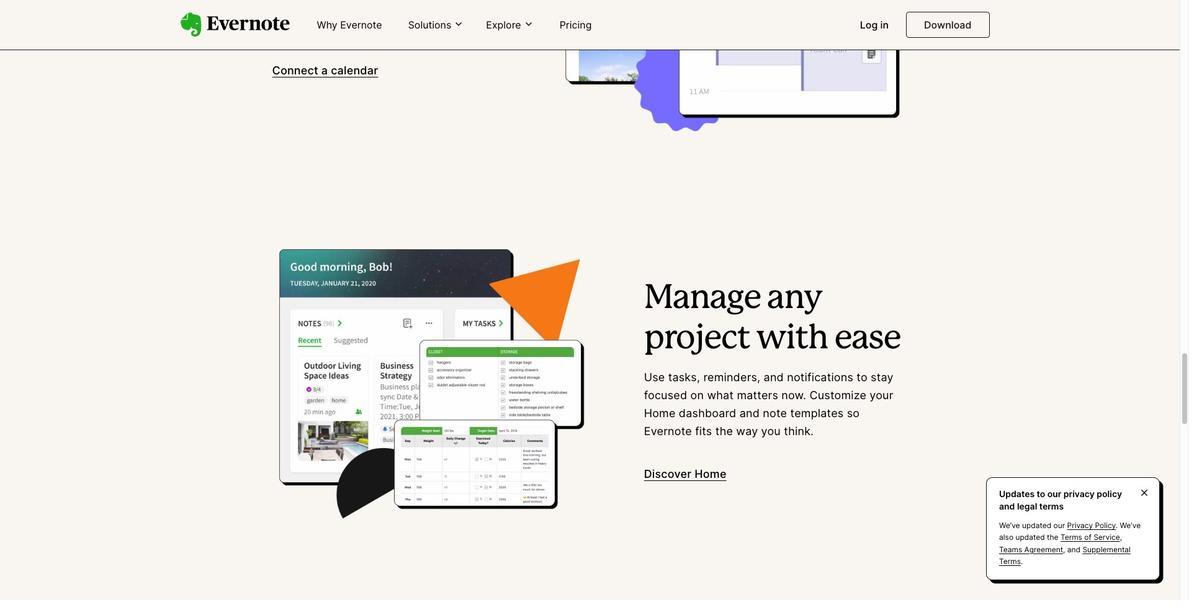 Task type: describe. For each thing, give the bounding box(es) containing it.
evernote logo image
[[180, 12, 290, 37]]

updates to our privacy policy and legal terms
[[999, 489, 1122, 512]]

policy
[[1097, 489, 1122, 500]]

ease
[[834, 324, 900, 355]]

solutions
[[408, 18, 451, 31]]

explore
[[486, 18, 521, 31]]

pricing
[[560, 19, 592, 31]]

0 vertical spatial updated
[[1022, 521, 1051, 531]]

supplemental terms
[[999, 545, 1131, 566]]

download link
[[906, 12, 990, 38]]

fits
[[695, 425, 712, 438]]

1 we've from the left
[[999, 521, 1020, 531]]

solutions button
[[404, 18, 468, 32]]

0 vertical spatial ,
[[1120, 533, 1122, 543]]

and up "way"
[[740, 407, 760, 420]]

customize
[[810, 389, 866, 402]]

why evernote link
[[309, 14, 389, 37]]

terms inside terms of service , teams agreement , and
[[1061, 533, 1082, 543]]

to inside use tasks, reminders, and notifications to stay focused on what matters now. customize your home dashboard and note templates so evernote fits the way you think.
[[857, 371, 868, 384]]

tasks,
[[668, 371, 700, 384]]

focused
[[644, 389, 687, 402]]

and up matters
[[764, 371, 784, 384]]

the inside use tasks, reminders, and notifications to stay focused on what matters now. customize your home dashboard and note templates so evernote fits the way you think.
[[715, 425, 733, 438]]

pricing link
[[552, 14, 599, 37]]

we've updated our privacy policy
[[999, 521, 1116, 531]]

any
[[767, 283, 822, 314]]

why evernote
[[317, 19, 382, 31]]

. for . we've also updated the
[[1116, 521, 1118, 531]]

updates
[[999, 489, 1035, 500]]

notifications
[[787, 371, 853, 384]]

supplemental terms link
[[999, 545, 1131, 566]]

way
[[736, 425, 758, 438]]

in
[[880, 19, 889, 31]]

updated inside . we've also updated the
[[1016, 533, 1045, 543]]

calendar
[[331, 64, 378, 77]]

discover home
[[644, 468, 726, 481]]

privacy
[[1067, 521, 1093, 531]]

note
[[763, 407, 787, 420]]

manage
[[644, 283, 761, 314]]

your
[[870, 389, 893, 402]]

with
[[756, 324, 828, 355]]

download
[[924, 19, 972, 31]]

teams agreement link
[[999, 545, 1063, 555]]

discover home link
[[644, 466, 726, 484]]

log
[[860, 19, 878, 31]]

reminders,
[[703, 371, 760, 384]]

the inside . we've also updated the
[[1047, 533, 1058, 543]]

you
[[761, 425, 781, 438]]

policy
[[1095, 521, 1116, 531]]

to inside updates to our privacy policy and legal terms
[[1037, 489, 1045, 500]]

dashboard
[[679, 407, 736, 420]]

our for privacy
[[1053, 521, 1065, 531]]

terms of service link
[[1061, 533, 1120, 543]]

connect a calendar link
[[272, 62, 378, 80]]

privacy
[[1064, 489, 1095, 500]]

also
[[999, 533, 1013, 543]]



Task type: vqa. For each thing, say whether or not it's contained in the screenshot.
Customize Home dashboard and access extra widgets
no



Task type: locate. For each thing, give the bounding box(es) containing it.
.
[[1116, 521, 1118, 531], [1021, 557, 1023, 566]]

1 vertical spatial home
[[695, 468, 726, 481]]

to left stay
[[857, 371, 868, 384]]

1 vertical spatial the
[[1047, 533, 1058, 543]]

1 vertical spatial to
[[1037, 489, 1045, 500]]

updated down legal
[[1022, 521, 1051, 531]]

0 vertical spatial our
[[1047, 489, 1061, 500]]

we've inside . we've also updated the
[[1120, 521, 1141, 531]]

connect
[[272, 64, 318, 77]]

connect a calendar
[[272, 64, 378, 77]]

manage any project with ease
[[644, 283, 900, 355]]

and inside terms of service , teams agreement , and
[[1067, 545, 1080, 555]]

evernote left fits
[[644, 425, 692, 438]]

,
[[1120, 533, 1122, 543], [1063, 545, 1065, 555]]

now.
[[781, 389, 806, 402]]

project
[[644, 324, 750, 355]]

use
[[644, 371, 665, 384]]

1 horizontal spatial we've
[[1120, 521, 1141, 531]]

1 vertical spatial terms
[[999, 557, 1021, 566]]

0 horizontal spatial we've
[[999, 521, 1020, 531]]

our
[[1047, 489, 1061, 500], [1053, 521, 1065, 531]]

. we've also updated the
[[999, 521, 1141, 543]]

and down . we've also updated the
[[1067, 545, 1080, 555]]

discover
[[644, 468, 692, 481]]

0 vertical spatial to
[[857, 371, 868, 384]]

we've right policy
[[1120, 521, 1141, 531]]

our up terms
[[1047, 489, 1061, 500]]

1 vertical spatial ,
[[1063, 545, 1065, 555]]

to
[[857, 371, 868, 384], [1037, 489, 1045, 500]]

log in
[[860, 19, 889, 31]]

updated
[[1022, 521, 1051, 531], [1016, 533, 1045, 543]]

the down we've updated our privacy policy
[[1047, 533, 1058, 543]]

the right fits
[[715, 425, 733, 438]]

. down teams agreement link
[[1021, 557, 1023, 566]]

0 vertical spatial .
[[1116, 521, 1118, 531]]

supplemental
[[1083, 545, 1131, 555]]

our for privacy
[[1047, 489, 1061, 500]]

0 horizontal spatial to
[[857, 371, 868, 384]]

and inside updates to our privacy policy and legal terms
[[999, 501, 1015, 512]]

. inside . we've also updated the
[[1116, 521, 1118, 531]]

terms
[[1061, 533, 1082, 543], [999, 557, 1021, 566]]

think.
[[784, 425, 814, 438]]

terms down teams
[[999, 557, 1021, 566]]

our up terms of service , teams agreement , and
[[1053, 521, 1065, 531]]

home down focused
[[644, 407, 676, 420]]

templates
[[790, 407, 844, 420]]

and
[[764, 371, 784, 384], [740, 407, 760, 420], [999, 501, 1015, 512], [1067, 545, 1080, 555]]

on
[[690, 389, 704, 402]]

0 vertical spatial the
[[715, 425, 733, 438]]

1 horizontal spatial to
[[1037, 489, 1045, 500]]

to up terms
[[1037, 489, 1045, 500]]

home right the discover
[[695, 468, 726, 481]]

0 horizontal spatial ,
[[1063, 545, 1065, 555]]

1 horizontal spatial the
[[1047, 533, 1058, 543]]

1 horizontal spatial .
[[1116, 521, 1118, 531]]

stay
[[871, 371, 893, 384]]

evernote
[[340, 19, 382, 31], [644, 425, 692, 438]]

meeting-with-note screen image
[[558, 0, 908, 132]]

1 horizontal spatial ,
[[1120, 533, 1122, 543]]

, down . we've also updated the
[[1063, 545, 1065, 555]]

evernote right why
[[340, 19, 382, 31]]

a
[[321, 64, 328, 77]]

teams
[[999, 545, 1022, 555]]

the
[[715, 425, 733, 438], [1047, 533, 1058, 543]]

we've up the also
[[999, 521, 1020, 531]]

1 vertical spatial our
[[1053, 521, 1065, 531]]

terms inside supplemental terms
[[999, 557, 1021, 566]]

1 horizontal spatial terms
[[1061, 533, 1082, 543]]

home
[[644, 407, 676, 420], [695, 468, 726, 481]]

agreement
[[1024, 545, 1063, 555]]

0 horizontal spatial .
[[1021, 557, 1023, 566]]

what
[[707, 389, 734, 402]]

updated up teams agreement link
[[1016, 533, 1045, 543]]

terms down 'privacy' in the right of the page
[[1061, 533, 1082, 543]]

use tasks, reminders, and notifications to stay focused on what matters now. customize your home dashboard and note templates so evernote fits the way you think.
[[644, 371, 893, 438]]

why
[[317, 19, 337, 31]]

matters
[[737, 389, 778, 402]]

service
[[1094, 533, 1120, 543]]

1 horizontal spatial home
[[695, 468, 726, 481]]

explore button
[[482, 18, 537, 32]]

of
[[1084, 533, 1091, 543]]

our inside updates to our privacy policy and legal terms
[[1047, 489, 1061, 500]]

log in link
[[853, 14, 896, 37]]

and down updates
[[999, 501, 1015, 512]]

home inside use tasks, reminders, and notifications to stay focused on what matters now. customize your home dashboard and note templates so evernote fits the way you think.
[[644, 407, 676, 420]]

. for .
[[1021, 557, 1023, 566]]

terms of service , teams agreement , and
[[999, 533, 1122, 555]]

1 vertical spatial evernote
[[644, 425, 692, 438]]

templates screen image
[[272, 231, 622, 532]]

evernote inside use tasks, reminders, and notifications to stay focused on what matters now. customize your home dashboard and note templates so evernote fits the way you think.
[[644, 425, 692, 438]]

0 vertical spatial terms
[[1061, 533, 1082, 543]]

0 horizontal spatial evernote
[[340, 19, 382, 31]]

0 horizontal spatial home
[[644, 407, 676, 420]]

0 horizontal spatial terms
[[999, 557, 1021, 566]]

1 vertical spatial .
[[1021, 557, 1023, 566]]

we've
[[999, 521, 1020, 531], [1120, 521, 1141, 531]]

so
[[847, 407, 860, 420]]

0 horizontal spatial the
[[715, 425, 733, 438]]

1 vertical spatial updated
[[1016, 533, 1045, 543]]

1 horizontal spatial evernote
[[644, 425, 692, 438]]

privacy policy link
[[1067, 521, 1116, 531]]

, up supplemental
[[1120, 533, 1122, 543]]

legal
[[1017, 501, 1037, 512]]

0 vertical spatial evernote
[[340, 19, 382, 31]]

. up service in the bottom of the page
[[1116, 521, 1118, 531]]

terms
[[1039, 501, 1064, 512]]

0 vertical spatial home
[[644, 407, 676, 420]]

2 we've from the left
[[1120, 521, 1141, 531]]



